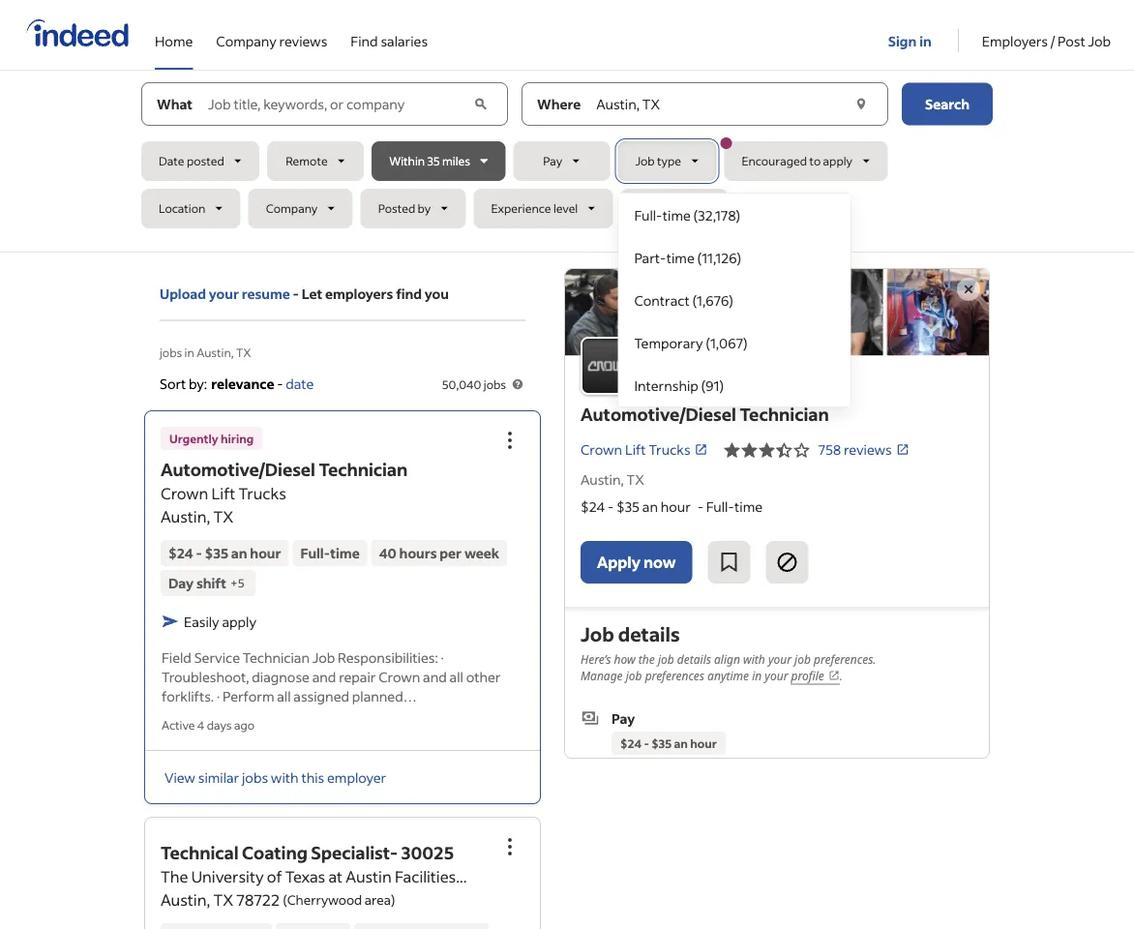 Task type: describe. For each thing, give the bounding box(es) containing it.
remote
[[286, 153, 328, 168]]

not interested image
[[776, 551, 799, 574]]

jobs in austin, tx
[[160, 345, 251, 360]]

apply
[[597, 552, 641, 572]]

preferences.
[[814, 651, 876, 667]]

1 vertical spatial all
[[277, 687, 291, 705]]

0 vertical spatial hour
[[661, 497, 691, 515]]

job actions menu is collapsed image
[[499, 429, 522, 452]]

reviews for 758 reviews
[[844, 441, 892, 459]]

by
[[418, 201, 431, 216]]

0 vertical spatial details
[[618, 621, 680, 647]]

1 vertical spatial your
[[768, 651, 792, 667]]

view similar jobs with this employer link
[[165, 769, 386, 786]]

view
[[165, 769, 195, 786]]

lift for crown lift trucks austin, tx
[[211, 483, 235, 503]]

758 reviews link
[[819, 441, 910, 459]]

austin, tx
[[581, 470, 644, 488]]

apply now
[[597, 552, 676, 572]]

40 hours per week
[[379, 544, 499, 562]]

internship (91) link
[[619, 364, 850, 407]]

tx inside crown lift trucks austin, tx
[[213, 507, 233, 526]]

full- for full-time
[[301, 544, 330, 562]]

upload your resume link
[[160, 284, 290, 304]]

where
[[537, 95, 581, 113]]

2 horizontal spatial jobs
[[484, 377, 506, 392]]

tx up relevance
[[236, 345, 251, 360]]

austin, inside crown lift trucks austin, tx
[[161, 507, 210, 526]]

(1,067)
[[706, 334, 748, 351]]

posted by button
[[361, 189, 466, 228]]

temporary (1,067) link
[[619, 321, 850, 364]]

remote button
[[267, 141, 364, 181]]

easily
[[184, 613, 219, 630]]

technical coating specialist- 30025 button
[[161, 842, 454, 864]]

tx down crown lift trucks
[[627, 470, 644, 488]]

1 horizontal spatial automotive/diesel technician
[[581, 403, 829, 425]]

crown for crown lift trucks austin, tx
[[161, 483, 208, 503]]

experience
[[491, 201, 551, 216]]

per
[[440, 544, 462, 562]]

help icon image
[[510, 377, 526, 392]]

time for full-time
[[330, 544, 360, 562]]

(11,126)
[[697, 249, 742, 266]]

40
[[379, 544, 397, 562]]

part-time (11,126)
[[634, 249, 742, 266]]

crown inside field service technician job responsibilities: · troubleshoot, diagnose and repair crown and all other forklifts. · perform all assigned planned…
[[379, 668, 420, 685]]

area
[[365, 892, 391, 908]]

3.4 out of 5 stars. link to 758 company reviews (opens in a new tab) image
[[724, 438, 811, 462]]

miles
[[442, 153, 470, 168]]

0 horizontal spatial an
[[231, 544, 247, 562]]

0 horizontal spatial job
[[626, 668, 642, 684]]

(32,178)
[[694, 206, 741, 224]]

contract
[[634, 291, 690, 309]]

field
[[162, 648, 192, 666]]

relevance
[[211, 375, 274, 392]]

1 vertical spatial details
[[677, 651, 711, 667]]

austin, inside technical coating specialist- 30025 the university of texas at austin facilities... austin, tx 78722 ( cherrywood area )
[[161, 890, 210, 910]]

job inside 'popup button'
[[635, 153, 655, 168]]

location button
[[141, 189, 241, 228]]

posted
[[187, 153, 224, 168]]

time for full-time (32,178)
[[663, 206, 691, 224]]

0 vertical spatial $24 - $35 an hour
[[168, 544, 281, 562]]

within
[[389, 153, 425, 168]]

planned…
[[352, 687, 417, 705]]

full-time
[[301, 544, 360, 562]]

1 vertical spatial hour
[[250, 544, 281, 562]]

encouraged
[[742, 153, 807, 168]]

internship
[[634, 377, 699, 394]]

manage job preferences anytime in your
[[581, 668, 791, 684]]

cherrywood
[[287, 892, 362, 908]]

50,040 jobs
[[442, 377, 506, 392]]

coating
[[242, 842, 308, 864]]

how
[[614, 651, 636, 667]]

- down the crown lift trucks link
[[698, 497, 704, 515]]

in for jobs
[[184, 345, 194, 360]]

job actions menu is collapsed image
[[499, 835, 522, 859]]

0 vertical spatial your
[[209, 285, 239, 303]]

shift
[[196, 574, 226, 592]]

by:
[[189, 375, 207, 392]]

+
[[230, 575, 238, 590]]

2 horizontal spatial $24
[[620, 736, 642, 751]]

easily apply
[[184, 613, 256, 630]]

clear image for where
[[852, 94, 871, 114]]

urgently hiring
[[169, 431, 254, 446]]

pay inside 'pay' dropdown button
[[543, 153, 563, 168]]

clear element for what
[[471, 94, 491, 114]]

urgently
[[169, 431, 218, 446]]

search button
[[902, 83, 993, 125]]

company button
[[249, 189, 353, 228]]

hours
[[399, 544, 437, 562]]

employers / post job link
[[982, 0, 1111, 66]]

menu containing full-time (32,178)
[[618, 193, 851, 408]]

job up here's
[[581, 621, 614, 647]]

Where field
[[593, 83, 850, 125]]

2 horizontal spatial full-
[[706, 497, 735, 515]]

texas
[[285, 867, 325, 887]]

troubleshoot,
[[162, 668, 249, 685]]

1 horizontal spatial jobs
[[242, 769, 268, 786]]

what
[[157, 95, 193, 113]]

What field
[[204, 83, 469, 125]]

similar
[[198, 769, 239, 786]]

30025
[[401, 842, 454, 864]]

0 vertical spatial with
[[743, 651, 765, 667]]

company for company
[[266, 201, 318, 216]]

5
[[238, 575, 244, 590]]

crown for crown lift trucks
[[581, 441, 623, 459]]

home
[[155, 32, 193, 49]]

78722
[[236, 890, 280, 910]]

type
[[657, 153, 681, 168]]

2 horizontal spatial job
[[795, 651, 811, 667]]

0 horizontal spatial apply
[[222, 613, 256, 630]]

2 vertical spatial in
[[752, 668, 762, 684]]

automotive/diesel technician button
[[161, 458, 408, 480]]

day
[[168, 574, 194, 592]]

2 horizontal spatial technician
[[740, 403, 829, 425]]

0 horizontal spatial automotive/diesel technician
[[161, 458, 408, 480]]

close job details image
[[957, 278, 981, 301]]

1 horizontal spatial automotive/diesel
[[581, 403, 737, 425]]

1 horizontal spatial $24 - $35 an hour
[[620, 736, 717, 751]]

company for company reviews
[[216, 32, 277, 49]]

active 4 days ago
[[162, 718, 255, 733]]

758 reviews
[[819, 441, 892, 459]]

(1,676)
[[693, 291, 734, 309]]

2 vertical spatial hour
[[690, 736, 717, 751]]

2 horizontal spatial an
[[674, 736, 688, 751]]

date
[[159, 153, 184, 168]]

this
[[301, 769, 324, 786]]

salaries
[[381, 32, 428, 49]]



Task type: locate. For each thing, give the bounding box(es) containing it.
full-time (32,178)
[[634, 206, 741, 224]]

0 vertical spatial trucks
[[649, 441, 691, 459]]

crown up austin, tx
[[581, 441, 623, 459]]

· right responsibilities:
[[441, 648, 444, 666]]

reviews
[[279, 32, 328, 49], [844, 441, 892, 459]]

0 horizontal spatial clear element
[[471, 94, 491, 114]]

automotive/diesel technician down (91)
[[581, 403, 829, 425]]

crown lift trucks austin, tx
[[161, 483, 286, 526]]

$35 down austin, tx
[[617, 497, 640, 515]]

crown inside the crown lift trucks link
[[581, 441, 623, 459]]

other
[[466, 668, 501, 685]]

automotive/diesel technician down the hiring
[[161, 458, 408, 480]]

all down diagnose
[[277, 687, 291, 705]]

0 horizontal spatial and
[[312, 668, 336, 685]]

0 vertical spatial all
[[450, 668, 464, 685]]

2 vertical spatial crown
[[379, 668, 420, 685]]

2 horizontal spatial in
[[920, 32, 932, 49]]

sort by: relevance - date
[[160, 375, 314, 392]]

responsibilities:
[[338, 648, 438, 666]]

with left this
[[271, 769, 299, 786]]

facilities...
[[395, 867, 467, 887]]

0 vertical spatial in
[[920, 32, 932, 49]]

reviews left find
[[279, 32, 328, 49]]

1 horizontal spatial apply
[[823, 153, 853, 168]]

find salaries link
[[351, 0, 428, 66]]

1 horizontal spatial clear element
[[852, 94, 871, 114]]

automotive/diesel technician
[[581, 403, 829, 425], [161, 458, 408, 480]]

your up profile
[[768, 651, 792, 667]]

2 vertical spatial $24
[[620, 736, 642, 751]]

None search field
[[141, 82, 993, 408]]

company right home
[[216, 32, 277, 49]]

clear image up encouraged to apply popup button
[[852, 94, 871, 114]]

technician up diagnose
[[243, 648, 310, 666]]

crown lift trucks
[[581, 441, 691, 459]]

perform
[[223, 687, 274, 705]]

- down preferences at the bottom of page
[[644, 736, 649, 751]]

crown down responsibilities:
[[379, 668, 420, 685]]

2 vertical spatial an
[[674, 736, 688, 751]]

full- up part-
[[634, 206, 663, 224]]

0 horizontal spatial automotive/diesel
[[161, 458, 315, 480]]

encouraged to apply
[[742, 153, 853, 168]]

job up profile
[[795, 651, 811, 667]]

all
[[450, 668, 464, 685], [277, 687, 291, 705]]

· down troubleshoot,
[[217, 687, 220, 705]]

sign
[[888, 32, 917, 49]]

to
[[810, 153, 821, 168]]

austin
[[346, 867, 392, 887]]

0 vertical spatial an
[[643, 497, 658, 515]]

technical
[[161, 842, 239, 864]]

time left (11,126)
[[667, 249, 695, 266]]

experience level
[[491, 201, 578, 216]]

temporary
[[634, 334, 703, 351]]

1 vertical spatial jobs
[[484, 377, 506, 392]]

job left type
[[635, 153, 655, 168]]

find
[[396, 285, 422, 303]]

reviews for company reviews
[[279, 32, 328, 49]]

1 clear image from the left
[[471, 94, 491, 114]]

- up the 'day shift + 5'
[[196, 544, 202, 562]]

all left other
[[450, 668, 464, 685]]

lift up austin, tx
[[625, 441, 646, 459]]

hiring
[[221, 431, 254, 446]]

1 vertical spatial automotive/diesel technician
[[161, 458, 408, 480]]

2 horizontal spatial crown
[[581, 441, 623, 459]]

1 vertical spatial trucks
[[239, 483, 286, 503]]

upload your resume - let employers find you
[[160, 285, 449, 303]]

)
[[391, 892, 395, 908]]

job up preferences at the bottom of page
[[658, 651, 674, 667]]

time left 40
[[330, 544, 360, 562]]

sign in
[[888, 32, 932, 49]]

1 horizontal spatial lift
[[625, 441, 646, 459]]

details
[[618, 621, 680, 647], [677, 651, 711, 667]]

now
[[644, 552, 676, 572]]

1 vertical spatial crown
[[161, 483, 208, 503]]

active
[[162, 718, 195, 733]]

0 vertical spatial lift
[[625, 441, 646, 459]]

an down manage job preferences anytime in your
[[674, 736, 688, 751]]

1 horizontal spatial with
[[743, 651, 765, 667]]

$24 - $35 an hour down preferences at the bottom of page
[[620, 736, 717, 751]]

clear element for where
[[852, 94, 871, 114]]

time
[[663, 206, 691, 224], [667, 249, 695, 266], [735, 497, 763, 515], [330, 544, 360, 562]]

0 horizontal spatial jobs
[[160, 345, 182, 360]]

field service technician job responsibilities: · troubleshoot, diagnose and repair crown and all other forklifts. · perform all assigned planned…
[[162, 648, 501, 705]]

$24 up day
[[168, 544, 193, 562]]

(91)
[[701, 377, 724, 394]]

internship (91)
[[634, 377, 724, 394]]

1 horizontal spatial clear image
[[852, 94, 871, 114]]

trucks
[[649, 441, 691, 459], [239, 483, 286, 503]]

1 horizontal spatial in
[[752, 668, 762, 684]]

$24 - $35 an hour up +
[[168, 544, 281, 562]]

search
[[925, 95, 970, 113]]

0 vertical spatial pay
[[543, 153, 563, 168]]

0 vertical spatial company
[[216, 32, 277, 49]]

1 horizontal spatial reviews
[[844, 441, 892, 459]]

0 vertical spatial reviews
[[279, 32, 328, 49]]

profile
[[791, 668, 825, 684]]

an up '5'
[[231, 544, 247, 562]]

save this job image
[[718, 551, 741, 574]]

you
[[425, 285, 449, 303]]

0 horizontal spatial $35
[[205, 544, 228, 562]]

lift inside crown lift trucks austin, tx
[[211, 483, 235, 503]]

pay
[[543, 153, 563, 168], [612, 709, 635, 727]]

$35 down preferences at the bottom of page
[[652, 736, 672, 751]]

clear element up within 35 miles dropdown button
[[471, 94, 491, 114]]

2 vertical spatial your
[[765, 668, 788, 684]]

technician up 40
[[319, 458, 408, 480]]

reviews right 758
[[844, 441, 892, 459]]

758
[[819, 441, 841, 459]]

1 vertical spatial company
[[266, 201, 318, 216]]

week
[[465, 544, 499, 562]]

in right sign
[[920, 32, 932, 49]]

automotive/diesel
[[581, 403, 737, 425], [161, 458, 315, 480]]

hour down crown lift trucks austin, tx on the left of page
[[250, 544, 281, 562]]

job up assigned
[[312, 648, 335, 666]]

1 vertical spatial apply
[[222, 613, 256, 630]]

full- for full-time (32,178)
[[634, 206, 663, 224]]

in up by:
[[184, 345, 194, 360]]

manage
[[581, 668, 623, 684]]

lift
[[625, 441, 646, 459], [211, 483, 235, 503]]

0 horizontal spatial $24
[[168, 544, 193, 562]]

1 vertical spatial lift
[[211, 483, 235, 503]]

and up assigned
[[312, 668, 336, 685]]

contract (1,676) link
[[619, 279, 850, 321]]

0 horizontal spatial crown
[[161, 483, 208, 503]]

- left the "let"
[[293, 285, 299, 303]]

1 vertical spatial pay
[[612, 709, 635, 727]]

0 horizontal spatial with
[[271, 769, 299, 786]]

job inside field service technician job responsibilities: · troubleshoot, diagnose and repair crown and all other forklifts. · perform all assigned planned…
[[312, 648, 335, 666]]

tx inside technical coating specialist- 30025 the university of texas at austin facilities... austin, tx 78722 ( cherrywood area )
[[213, 890, 233, 910]]

austin, down crown lift trucks
[[581, 470, 624, 488]]

align
[[714, 651, 740, 667]]

pay button
[[513, 141, 610, 181]]

apply inside popup button
[[823, 153, 853, 168]]

find
[[351, 32, 378, 49]]

time for part-time (11,126)
[[667, 249, 695, 266]]

2 vertical spatial technician
[[243, 648, 310, 666]]

technical coating specialist- 30025 the university of texas at austin facilities... austin, tx 78722 ( cherrywood area )
[[161, 842, 467, 910]]

an down austin, tx
[[643, 497, 658, 515]]

technician up the 3.4 out of 5 stars. link to 758 company reviews (opens in a new tab) image in the right top of the page
[[740, 403, 829, 425]]

1 clear element from the left
[[471, 94, 491, 114]]

1 horizontal spatial $24
[[581, 497, 605, 515]]

tx up +
[[213, 507, 233, 526]]

1 horizontal spatial pay
[[612, 709, 635, 727]]

apply now button
[[581, 541, 693, 584]]

hour down manage job preferences anytime in your
[[690, 736, 717, 751]]

1 horizontal spatial trucks
[[649, 441, 691, 459]]

university
[[191, 867, 264, 887]]

0 vertical spatial jobs
[[160, 345, 182, 360]]

full- left 40
[[301, 544, 330, 562]]

austin, up day
[[161, 507, 210, 526]]

none search field containing what
[[141, 82, 993, 408]]

1 horizontal spatial ·
[[441, 648, 444, 666]]

and left other
[[423, 668, 447, 685]]

4
[[197, 718, 205, 733]]

employers
[[982, 32, 1048, 49]]

job down the how
[[626, 668, 642, 684]]

apply right easily
[[222, 613, 256, 630]]

posted
[[378, 201, 415, 216]]

austin, up by:
[[197, 345, 234, 360]]

your
[[209, 285, 239, 303], [768, 651, 792, 667], [765, 668, 788, 684]]

hour up now
[[661, 497, 691, 515]]

full- up save this job icon
[[706, 497, 735, 515]]

time down the 3.4 out of 5 stars. link to 758 company reviews (opens in a new tab) image in the right top of the page
[[735, 497, 763, 515]]

here's how the job details align with your job preferences.
[[581, 651, 876, 667]]

2 vertical spatial full-
[[301, 544, 330, 562]]

company reviews link
[[216, 0, 328, 66]]

0 vertical spatial automotive/diesel technician
[[581, 403, 829, 425]]

tx
[[236, 345, 251, 360], [627, 470, 644, 488], [213, 507, 233, 526], [213, 890, 233, 910]]

jobs left help icon
[[484, 377, 506, 392]]

automotive/diesel down the hiring
[[161, 458, 315, 480]]

clear element
[[471, 94, 491, 114], [852, 94, 871, 114]]

days
[[207, 718, 232, 733]]

trucks for crown lift trucks
[[649, 441, 691, 459]]

0 vertical spatial automotive/diesel
[[581, 403, 737, 425]]

0 vertical spatial full-
[[634, 206, 663, 224]]

clear image up within 35 miles dropdown button
[[471, 94, 491, 114]]

2 clear element from the left
[[852, 94, 871, 114]]

$35 up "shift"
[[205, 544, 228, 562]]

day shift + 5
[[168, 574, 244, 592]]

1 vertical spatial automotive/diesel
[[161, 458, 315, 480]]

1 vertical spatial in
[[184, 345, 194, 360]]

crown inside crown lift trucks austin, tx
[[161, 483, 208, 503]]

2 vertical spatial $35
[[652, 736, 672, 751]]

1 vertical spatial $24
[[168, 544, 193, 562]]

1 vertical spatial ·
[[217, 687, 220, 705]]

0 horizontal spatial $24 - $35 an hour
[[168, 544, 281, 562]]

0 vertical spatial $24
[[581, 497, 605, 515]]

job type
[[635, 153, 681, 168]]

0 horizontal spatial clear image
[[471, 94, 491, 114]]

the
[[161, 867, 188, 887]]

austin, down the the
[[161, 890, 210, 910]]

menu
[[618, 193, 851, 408]]

the
[[639, 651, 655, 667]]

in right anytime
[[752, 668, 762, 684]]

trucks for crown lift trucks austin, tx
[[239, 483, 286, 503]]

1 and from the left
[[312, 668, 336, 685]]

1 horizontal spatial job
[[658, 651, 674, 667]]

company down the remote
[[266, 201, 318, 216]]

0 horizontal spatial technician
[[243, 648, 310, 666]]

- down austin, tx
[[608, 497, 614, 515]]

0 horizontal spatial all
[[277, 687, 291, 705]]

0 vertical spatial technician
[[740, 403, 829, 425]]

crown down urgently
[[161, 483, 208, 503]]

employer
[[327, 769, 386, 786]]

- left date link on the top of page
[[277, 375, 283, 392]]

2 clear image from the left
[[852, 94, 871, 114]]

0 horizontal spatial pay
[[543, 153, 563, 168]]

crown
[[581, 441, 623, 459], [161, 483, 208, 503], [379, 668, 420, 685]]

2 and from the left
[[423, 668, 447, 685]]

at
[[329, 867, 343, 887]]

trucks inside crown lift trucks austin, tx
[[239, 483, 286, 503]]

full-
[[634, 206, 663, 224], [706, 497, 735, 515], [301, 544, 330, 562]]

an
[[643, 497, 658, 515], [231, 544, 247, 562], [674, 736, 688, 751]]

2 vertical spatial jobs
[[242, 769, 268, 786]]

your left profile
[[765, 668, 788, 684]]

1 horizontal spatial technician
[[319, 458, 408, 480]]

0 horizontal spatial full-
[[301, 544, 330, 562]]

location
[[159, 201, 206, 216]]

0 vertical spatial $35
[[617, 497, 640, 515]]

0 horizontal spatial ·
[[217, 687, 220, 705]]

1 horizontal spatial full-
[[634, 206, 663, 224]]

your right upload
[[209, 285, 239, 303]]

automotive/diesel down internship
[[581, 403, 737, 425]]

find salaries
[[351, 32, 428, 49]]

job right post
[[1088, 32, 1111, 49]]

company inside dropdown button
[[266, 201, 318, 216]]

clear image
[[471, 94, 491, 114], [852, 94, 871, 114]]

pay up experience level dropdown button
[[543, 153, 563, 168]]

upload
[[160, 285, 206, 303]]

1 horizontal spatial an
[[643, 497, 658, 515]]

date
[[286, 375, 314, 392]]

in for sign
[[920, 32, 932, 49]]

time left (32,178)
[[663, 206, 691, 224]]

austin,
[[197, 345, 234, 360], [581, 470, 624, 488], [161, 507, 210, 526], [161, 890, 210, 910]]

0 horizontal spatial in
[[184, 345, 194, 360]]

trucks up $24 - $35 an hour - full-time
[[649, 441, 691, 459]]

1 vertical spatial reviews
[[844, 441, 892, 459]]

$24 down austin, tx
[[581, 497, 605, 515]]

0 horizontal spatial reviews
[[279, 32, 328, 49]]

clear image for what
[[471, 94, 491, 114]]

0 vertical spatial ·
[[441, 648, 444, 666]]

jobs right similar
[[242, 769, 268, 786]]

here's
[[581, 651, 611, 667]]

crown lift trucks logo image
[[565, 269, 989, 356], [581, 337, 639, 395]]

details up manage job preferences anytime in your
[[677, 651, 711, 667]]

2 horizontal spatial $35
[[652, 736, 672, 751]]

1 vertical spatial technician
[[319, 458, 408, 480]]

$24 down manage
[[620, 736, 642, 751]]

trucks down "automotive/diesel technician" button
[[239, 483, 286, 503]]

full-time (32,178) link
[[619, 194, 850, 236]]

clear element up encouraged to apply popup button
[[852, 94, 871, 114]]

1 vertical spatial an
[[231, 544, 247, 562]]

1 vertical spatial $35
[[205, 544, 228, 562]]

lift for crown lift trucks
[[625, 441, 646, 459]]

date posted
[[159, 153, 224, 168]]

sort
[[160, 375, 186, 392]]

pay down manage
[[612, 709, 635, 727]]

jobs up 'sort'
[[160, 345, 182, 360]]

technician inside field service technician job responsibilities: · troubleshoot, diagnose and repair crown and all other forklifts. · perform all assigned planned…
[[243, 648, 310, 666]]

tx down university
[[213, 890, 233, 910]]

0 vertical spatial crown
[[581, 441, 623, 459]]

apply right to
[[823, 153, 853, 168]]

with right the align
[[743, 651, 765, 667]]

1 vertical spatial with
[[271, 769, 299, 786]]

details up the at right bottom
[[618, 621, 680, 647]]

0 vertical spatial apply
[[823, 153, 853, 168]]

lift down urgently hiring
[[211, 483, 235, 503]]

$24 - $35 an hour - full-time
[[581, 497, 763, 515]]

35
[[427, 153, 440, 168]]



Task type: vqa. For each thing, say whether or not it's contained in the screenshot.
the at
yes



